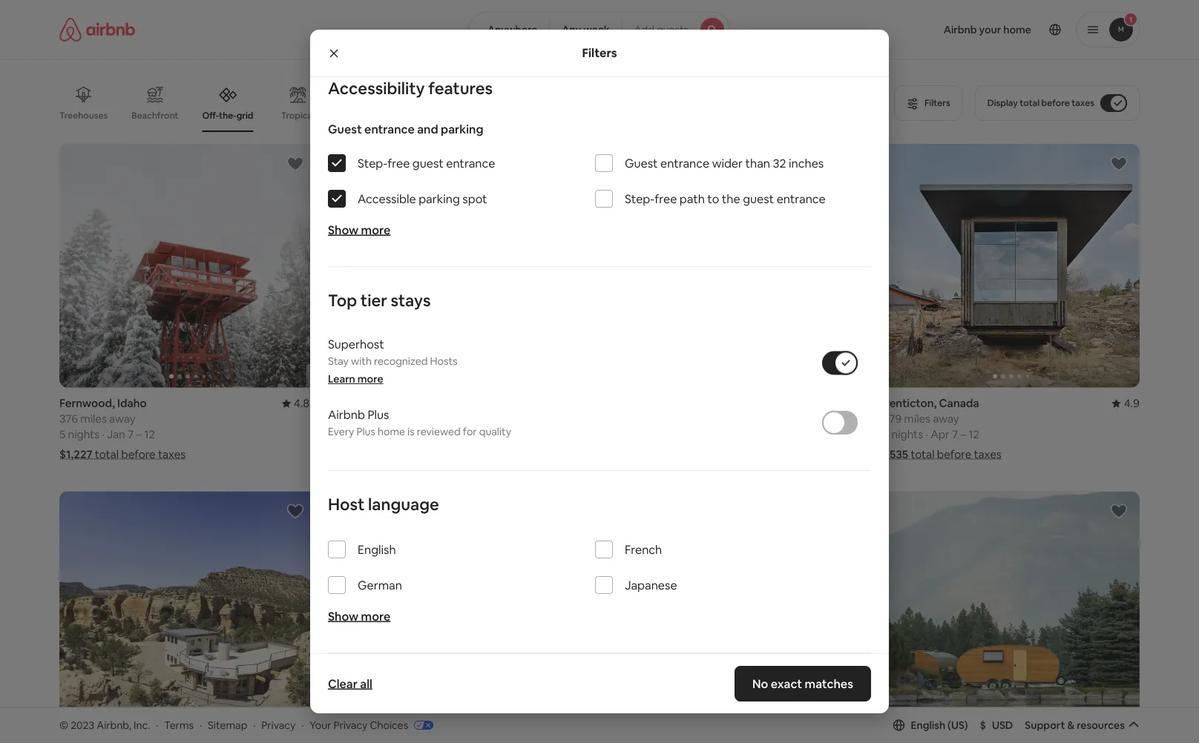 Task type: describe. For each thing, give the bounding box(es) containing it.
show for host language
[[328, 609, 359, 624]]

total for penticton, canada 379 miles away 5 nights · apr 7 – 12 $535 total before taxes
[[911, 448, 935, 462]]

accessibility
[[328, 78, 425, 99]]

the-
[[219, 110, 237, 121]]

tier
[[361, 290, 387, 311]]

clear
[[328, 677, 358, 692]]

miles for nov
[[352, 412, 379, 427]]

japanese
[[625, 578, 677, 593]]

jan
[[107, 428, 125, 442]]

dec
[[428, 428, 448, 442]]

tropical
[[281, 110, 315, 121]]

no
[[753, 677, 769, 692]]

26
[[404, 428, 417, 442]]

· right inc.
[[156, 719, 158, 732]]

features
[[428, 78, 493, 99]]

superhost stay with recognized hosts learn more
[[328, 337, 458, 386]]

no exact matches
[[753, 677, 854, 692]]

· inside fernwood, idaho 376 miles away 5 nights · jan 7 – 12 $1,227 total before taxes
[[102, 428, 105, 442]]

sitemap
[[208, 719, 247, 732]]

every
[[328, 425, 354, 439]]

accessible
[[358, 191, 416, 206]]

2023
[[71, 719, 94, 732]]

nights for 611
[[343, 428, 374, 442]]

guest for guest entrance and parking
[[328, 121, 362, 137]]

terms
[[164, 719, 194, 732]]

historical
[[827, 110, 867, 121]]

top tier stays
[[328, 290, 431, 311]]

add to wishlist: fernwood, idaho image
[[287, 155, 304, 173]]

$1,227
[[59, 448, 92, 462]]

$535
[[883, 448, 909, 462]]

1 privacy from the left
[[262, 719, 296, 732]]

add to wishlist: columbia falls, montana image
[[1110, 503, 1128, 521]]

to
[[708, 191, 719, 206]]

miles for jan
[[80, 412, 107, 427]]

2 privacy from the left
[[334, 719, 368, 732]]

all
[[360, 677, 372, 692]]

clear all button
[[321, 670, 380, 699]]

step-free guest entrance
[[358, 156, 495, 171]]

host language
[[328, 494, 439, 515]]

german
[[358, 578, 402, 593]]

show more button for host
[[328, 609, 391, 624]]

display total before taxes
[[988, 97, 1095, 109]]

airbnb plus every plus home is reviewed for quality
[[328, 407, 511, 439]]

off-
[[202, 110, 219, 121]]

any
[[562, 23, 581, 36]]

add
[[634, 23, 655, 36]]

5 for 611
[[334, 428, 340, 442]]

show more button for accessibility
[[328, 222, 391, 238]]

376
[[59, 412, 78, 427]]

penticton,
[[883, 397, 937, 411]]

livingston, montana 611 miles away 5 nights · nov 26 – dec 1
[[334, 397, 455, 442]]

any week button
[[549, 12, 623, 48]]

add guests
[[634, 23, 689, 36]]

hosts
[[430, 355, 458, 368]]

superhost
[[328, 337, 384, 352]]

airbnb
[[328, 407, 365, 422]]

canada
[[939, 397, 980, 411]]

apr
[[931, 428, 950, 442]]

no exact matches link
[[735, 667, 871, 702]]

and
[[417, 121, 438, 137]]

32
[[773, 156, 786, 171]]

0 vertical spatial parking
[[441, 121, 484, 137]]

stay
[[328, 355, 349, 368]]

clear all
[[328, 677, 372, 692]]

show more for host
[[328, 609, 391, 624]]

your privacy choices
[[310, 719, 408, 732]]

treehouses
[[59, 110, 108, 121]]

away for montana
[[381, 412, 407, 427]]

guest entrance and parking
[[328, 121, 484, 137]]

support
[[1025, 719, 1065, 732]]

nov
[[382, 428, 402, 442]]

show map button
[[551, 643, 649, 678]]

quality
[[479, 425, 511, 439]]

$ usd
[[980, 719, 1013, 732]]

english (us) button
[[893, 719, 968, 732]]

week
[[584, 23, 610, 36]]

– for jan
[[136, 428, 142, 442]]

© 2023 airbnb, inc. ·
[[59, 719, 158, 732]]

0 vertical spatial guest
[[413, 156, 444, 171]]

display
[[988, 97, 1018, 109]]

than
[[746, 156, 770, 171]]

off-the-grid
[[202, 110, 253, 121]]

guest for guest entrance wider than 32 inches
[[625, 156, 658, 171]]

– for nov
[[420, 428, 425, 442]]

is
[[408, 425, 415, 439]]

montana
[[393, 397, 440, 411]]

– for apr
[[961, 428, 966, 442]]

entrance up spot
[[446, 156, 495, 171]]



Task type: vqa. For each thing, say whether or not it's contained in the screenshot.
Highly within the VERY COMFORTABLE, ATTRACTIVE AND WELL LOCATED FLAT. HIGHLY RECOMMENDED. SHAOJIE WAS A RESPONSIVE AND GRACIOUS HOST.
no



Task type: locate. For each thing, give the bounding box(es) containing it.
1 horizontal spatial 7
[[952, 428, 958, 442]]

miles for apr
[[904, 412, 931, 427]]

7
[[128, 428, 134, 442], [952, 428, 958, 442]]

12 for apr 7 – 12
[[969, 428, 980, 442]]

1 vertical spatial show more button
[[328, 609, 391, 624]]

· left apr
[[926, 428, 928, 442]]

the
[[722, 191, 741, 206]]

0 horizontal spatial 12
[[144, 428, 155, 442]]

path
[[680, 191, 705, 206]]

·
[[102, 428, 105, 442], [377, 428, 379, 442], [926, 428, 928, 442], [156, 719, 158, 732], [200, 719, 202, 732], [253, 719, 256, 732], [301, 719, 304, 732]]

away
[[109, 412, 135, 427], [381, 412, 407, 427], [933, 412, 960, 427]]

beachfront
[[132, 110, 178, 121]]

miles inside 'livingston, montana 611 miles away 5 nights · nov 26 – dec 1'
[[352, 412, 379, 427]]

1 vertical spatial plus
[[357, 425, 376, 439]]

show left map
[[565, 654, 592, 667]]

1 vertical spatial parking
[[419, 191, 460, 206]]

anywhere button
[[469, 12, 550, 48]]

0 vertical spatial step-
[[358, 156, 388, 171]]

2 horizontal spatial 5
[[883, 428, 889, 442]]

show more down german
[[328, 609, 391, 624]]

add guests button
[[622, 12, 730, 48]]

sitemap link
[[208, 719, 247, 732]]

away for canada
[[933, 412, 960, 427]]

show more down accessible
[[328, 222, 391, 238]]

2 nights from the left
[[343, 428, 374, 442]]

1 nights from the left
[[68, 428, 100, 442]]

step-free path to the guest entrance
[[625, 191, 826, 206]]

livingston,
[[334, 397, 391, 411]]

2 – from the left
[[420, 428, 425, 442]]

miles down fernwood,
[[80, 412, 107, 427]]

free down the guest entrance and parking
[[388, 156, 410, 171]]

0 vertical spatial more
[[361, 222, 391, 238]]

1 horizontal spatial step-
[[625, 191, 655, 206]]

parking left spot
[[419, 191, 460, 206]]

free for path
[[655, 191, 677, 206]]

– inside 'livingston, montana 611 miles away 5 nights · nov 26 – dec 1'
[[420, 428, 425, 442]]

1 horizontal spatial 5
[[334, 428, 340, 442]]

more down with
[[358, 373, 383, 386]]

host
[[328, 494, 365, 515]]

before inside 'display total before taxes' button
[[1042, 97, 1070, 109]]

5
[[59, 428, 66, 442], [334, 428, 340, 442], [883, 428, 889, 442]]

total for fernwood, idaho 376 miles away 5 nights · jan 7 – 12 $1,227 total before taxes
[[95, 448, 119, 462]]

penticton, canada 379 miles away 5 nights · apr 7 – 12 $535 total before taxes
[[883, 397, 1002, 462]]

4.9 out of 5 average rating image
[[1112, 397, 1140, 411]]

– right is
[[420, 428, 425, 442]]

2 horizontal spatial taxes
[[1072, 97, 1095, 109]]

english (us)
[[911, 719, 968, 732]]

1 horizontal spatial 12
[[969, 428, 980, 442]]

plus up home
[[368, 407, 389, 422]]

total inside fernwood, idaho 376 miles away 5 nights · jan 7 – 12 $1,227 total before taxes
[[95, 448, 119, 462]]

nights for 379
[[892, 428, 923, 442]]

before right display
[[1042, 97, 1070, 109]]

611
[[334, 412, 350, 427]]

· inside the penticton, canada 379 miles away 5 nights · apr 7 – 12 $535 total before taxes
[[926, 428, 928, 442]]

1 horizontal spatial free
[[655, 191, 677, 206]]

before inside the penticton, canada 379 miles away 5 nights · apr 7 – 12 $535 total before taxes
[[937, 448, 972, 462]]

0 horizontal spatial away
[[109, 412, 135, 427]]

5 inside the penticton, canada 379 miles away 5 nights · apr 7 – 12 $535 total before taxes
[[883, 428, 889, 442]]

add to wishlist: penticton, canada image
[[1110, 155, 1128, 173]]

taxes for fernwood, idaho 376 miles away 5 nights · jan 7 – 12 $1,227 total before taxes
[[158, 448, 186, 462]]

(us)
[[948, 719, 968, 732]]

· left jan
[[102, 428, 105, 442]]

profile element
[[748, 0, 1140, 59]]

· inside 'livingston, montana 611 miles away 5 nights · nov 26 – dec 1'
[[377, 428, 379, 442]]

group
[[59, 74, 897, 132], [59, 144, 316, 388], [334, 144, 591, 388], [609, 144, 865, 388], [883, 144, 1140, 388], [59, 492, 316, 736], [334, 492, 591, 736], [609, 492, 865, 736], [883, 492, 1140, 736]]

before for fernwood, idaho 376 miles away 5 nights · jan 7 – 12 $1,227 total before taxes
[[121, 448, 156, 462]]

english for english (us)
[[911, 719, 946, 732]]

– right apr
[[961, 428, 966, 442]]

2 7 from the left
[[952, 428, 958, 442]]

1 away from the left
[[109, 412, 135, 427]]

2 miles from the left
[[352, 412, 379, 427]]

7 right jan
[[128, 428, 134, 442]]

away up apr
[[933, 412, 960, 427]]

5 down 376
[[59, 428, 66, 442]]

©
[[59, 719, 68, 732]]

nights down 379
[[892, 428, 923, 442]]

– inside the penticton, canada 379 miles away 5 nights · apr 7 – 12 $535 total before taxes
[[961, 428, 966, 442]]

0 vertical spatial show more
[[328, 222, 391, 238]]

1 horizontal spatial –
[[420, 428, 425, 442]]

away up nov
[[381, 412, 407, 427]]

5 for 379
[[883, 428, 889, 442]]

5 inside fernwood, idaho 376 miles away 5 nights · jan 7 – 12 $1,227 total before taxes
[[59, 428, 66, 442]]

2 vertical spatial more
[[361, 609, 391, 624]]

2 horizontal spatial nights
[[892, 428, 923, 442]]

– right jan
[[136, 428, 142, 442]]

fernwood, idaho 376 miles away 5 nights · jan 7 – 12 $1,227 total before taxes
[[59, 397, 186, 462]]

more for host
[[361, 609, 391, 624]]

2 horizontal spatial miles
[[904, 412, 931, 427]]

resources
[[1077, 719, 1125, 732]]

total inside the penticton, canada 379 miles away 5 nights · apr 7 – 12 $535 total before taxes
[[911, 448, 935, 462]]

total right display
[[1020, 97, 1040, 109]]

taxes inside the penticton, canada 379 miles away 5 nights · apr 7 – 12 $535 total before taxes
[[974, 448, 1002, 462]]

away inside fernwood, idaho 376 miles away 5 nights · jan 7 – 12 $1,227 total before taxes
[[109, 412, 135, 427]]

spot
[[463, 191, 487, 206]]

7 for apr
[[952, 428, 958, 442]]

0 horizontal spatial guest
[[413, 156, 444, 171]]

4.88
[[294, 397, 316, 411]]

matches
[[805, 677, 854, 692]]

1 vertical spatial show more
[[328, 609, 391, 624]]

before down apr
[[937, 448, 972, 462]]

nights inside 'livingston, montana 611 miles away 5 nights · nov 26 – dec 1'
[[343, 428, 374, 442]]

group containing off-the-grid
[[59, 74, 897, 132]]

support & resources
[[1025, 719, 1125, 732]]

5 down 611 in the bottom left of the page
[[334, 428, 340, 442]]

3 – from the left
[[961, 428, 966, 442]]

4.91 out of 5 average rating image
[[831, 397, 865, 411]]

3 nights from the left
[[892, 428, 923, 442]]

taxes for penticton, canada 379 miles away 5 nights · apr 7 – 12 $535 total before taxes
[[974, 448, 1002, 462]]

4.88 out of 5 average rating image
[[282, 397, 316, 411]]

english inside filters dialog
[[358, 542, 396, 557]]

guests
[[657, 23, 689, 36]]

1 horizontal spatial guest
[[743, 191, 774, 206]]

0 horizontal spatial privacy
[[262, 719, 296, 732]]

1 vertical spatial guest
[[743, 191, 774, 206]]

nights
[[68, 428, 100, 442], [343, 428, 374, 442], [892, 428, 923, 442]]

5 inside 'livingston, montana 611 miles away 5 nights · nov 26 – dec 1'
[[334, 428, 340, 442]]

free for guest
[[388, 156, 410, 171]]

fernwood,
[[59, 397, 115, 411]]

nights inside the penticton, canada 379 miles away 5 nights · apr 7 – 12 $535 total before taxes
[[892, 428, 923, 442]]

any week
[[562, 23, 610, 36]]

miles inside the penticton, canada 379 miles away 5 nights · apr 7 – 12 $535 total before taxes
[[904, 412, 931, 427]]

– inside fernwood, idaho 376 miles away 5 nights · jan 7 – 12 $1,227 total before taxes
[[136, 428, 142, 442]]

nights for 376
[[68, 428, 100, 442]]

1 horizontal spatial nights
[[343, 428, 374, 442]]

show more
[[328, 222, 391, 238], [328, 609, 391, 624]]

7 inside fernwood, idaho 376 miles away 5 nights · jan 7 – 12 $1,227 total before taxes
[[128, 428, 134, 442]]

0 horizontal spatial step-
[[358, 156, 388, 171]]

1 vertical spatial show
[[328, 609, 359, 624]]

with
[[351, 355, 372, 368]]

$
[[980, 719, 986, 732]]

0 vertical spatial show more button
[[328, 222, 391, 238]]

0 horizontal spatial english
[[358, 542, 396, 557]]

entrance up path
[[661, 156, 710, 171]]

more
[[361, 222, 391, 238], [358, 373, 383, 386], [361, 609, 391, 624]]

1 7 from the left
[[128, 428, 134, 442]]

2 show more button from the top
[[328, 609, 391, 624]]

for
[[463, 425, 477, 439]]

0 vertical spatial show
[[328, 222, 359, 238]]

entrance down "inches"
[[777, 191, 826, 206]]

privacy right your
[[334, 719, 368, 732]]

2 horizontal spatial –
[[961, 428, 966, 442]]

1 horizontal spatial miles
[[352, 412, 379, 427]]

0 horizontal spatial free
[[388, 156, 410, 171]]

filters
[[582, 45, 617, 60]]

away inside the penticton, canada 379 miles away 5 nights · apr 7 – 12 $535 total before taxes
[[933, 412, 960, 427]]

&
[[1068, 719, 1075, 732]]

1 – from the left
[[136, 428, 142, 442]]

· left your
[[301, 719, 304, 732]]

before down jan
[[121, 448, 156, 462]]

add to wishlist: escalante, utah image
[[287, 503, 304, 521]]

choices
[[370, 719, 408, 732]]

plus right "every"
[[357, 425, 376, 439]]

english left (us)
[[911, 719, 946, 732]]

step- up accessible
[[358, 156, 388, 171]]

language
[[368, 494, 439, 515]]

5 for 376
[[59, 428, 66, 442]]

english up german
[[358, 542, 396, 557]]

1 horizontal spatial english
[[911, 719, 946, 732]]

show more for accessibility
[[328, 222, 391, 238]]

french
[[625, 542, 662, 557]]

1 vertical spatial free
[[655, 191, 677, 206]]

miles inside fernwood, idaho 376 miles away 5 nights · jan 7 – 12 $1,227 total before taxes
[[80, 412, 107, 427]]

total down jan
[[95, 448, 119, 462]]

1 12 from the left
[[144, 428, 155, 442]]

idaho
[[117, 397, 147, 411]]

1 horizontal spatial guest
[[625, 156, 658, 171]]

usd
[[992, 719, 1013, 732]]

homes
[[869, 110, 897, 121]]

stays
[[391, 290, 431, 311]]

0 horizontal spatial taxes
[[158, 448, 186, 462]]

2 horizontal spatial total
[[1020, 97, 1040, 109]]

12 right jan
[[144, 428, 155, 442]]

plus
[[368, 407, 389, 422], [357, 425, 376, 439]]

1 horizontal spatial taxes
[[974, 448, 1002, 462]]

total down apr
[[911, 448, 935, 462]]

taxes inside fernwood, idaho 376 miles away 5 nights · jan 7 – 12 $1,227 total before taxes
[[158, 448, 186, 462]]

7 for jan
[[128, 428, 134, 442]]

· right terms
[[200, 719, 202, 732]]

1 vertical spatial step-
[[625, 191, 655, 206]]

miles down penticton,
[[904, 412, 931, 427]]

3 miles from the left
[[904, 412, 931, 427]]

0 horizontal spatial nights
[[68, 428, 100, 442]]

0 vertical spatial english
[[358, 542, 396, 557]]

none search field containing anywhere
[[469, 12, 730, 48]]

more for accessibility
[[361, 222, 391, 238]]

privacy
[[262, 719, 296, 732], [334, 719, 368, 732]]

accessible parking spot
[[358, 191, 487, 206]]

0 vertical spatial plus
[[368, 407, 389, 422]]

2 vertical spatial show
[[565, 654, 592, 667]]

2 horizontal spatial before
[[1042, 97, 1070, 109]]

12 inside fernwood, idaho 376 miles away 5 nights · jan 7 – 12 $1,227 total before taxes
[[144, 428, 155, 442]]

miles down livingston,
[[352, 412, 379, 427]]

1 5 from the left
[[59, 428, 66, 442]]

0 horizontal spatial 7
[[128, 428, 134, 442]]

guest right the
[[743, 191, 774, 206]]

2 away from the left
[[381, 412, 407, 427]]

1 show more button from the top
[[328, 222, 391, 238]]

1 horizontal spatial privacy
[[334, 719, 368, 732]]

12
[[144, 428, 155, 442], [969, 428, 980, 442]]

12 inside the penticton, canada 379 miles away 5 nights · apr 7 – 12 $535 total before taxes
[[969, 428, 980, 442]]

map
[[594, 654, 616, 667]]

2 12 from the left
[[969, 428, 980, 442]]

show map
[[565, 654, 616, 667]]

show inside button
[[565, 654, 592, 667]]

accessibility features
[[328, 78, 493, 99]]

filters dialog
[[310, 0, 889, 714]]

1 vertical spatial more
[[358, 373, 383, 386]]

show down german
[[328, 609, 359, 624]]

· left privacy link
[[253, 719, 256, 732]]

4.91
[[843, 397, 865, 411]]

1 show more from the top
[[328, 222, 391, 238]]

learn more link
[[328, 373, 383, 386]]

display total before taxes button
[[975, 85, 1140, 121]]

1
[[451, 428, 455, 442]]

12 right apr
[[969, 428, 980, 442]]

nights down 611 in the bottom left of the page
[[343, 428, 374, 442]]

show more button down german
[[328, 609, 391, 624]]

1 horizontal spatial away
[[381, 412, 407, 427]]

0 horizontal spatial before
[[121, 448, 156, 462]]

· left nov
[[377, 428, 379, 442]]

7 right apr
[[952, 428, 958, 442]]

before inside fernwood, idaho 376 miles away 5 nights · jan 7 – 12 $1,227 total before taxes
[[121, 448, 156, 462]]

guest
[[328, 121, 362, 137], [625, 156, 658, 171]]

2 horizontal spatial away
[[933, 412, 960, 427]]

total inside button
[[1020, 97, 1040, 109]]

0 horizontal spatial miles
[[80, 412, 107, 427]]

home
[[378, 425, 405, 439]]

anywhere
[[488, 23, 538, 36]]

guest down "and"
[[413, 156, 444, 171]]

nights up $1,227
[[68, 428, 100, 442]]

step- left path
[[625, 191, 655, 206]]

english for english
[[358, 542, 396, 557]]

1 horizontal spatial total
[[911, 448, 935, 462]]

0 vertical spatial guest
[[328, 121, 362, 137]]

support & resources button
[[1025, 719, 1140, 732]]

learn
[[328, 373, 355, 386]]

away up jan
[[109, 412, 135, 427]]

total
[[1020, 97, 1040, 109], [95, 448, 119, 462], [911, 448, 935, 462]]

more down accessible
[[361, 222, 391, 238]]

reviewed
[[417, 425, 461, 439]]

your privacy choices link
[[310, 719, 434, 733]]

more inside superhost stay with recognized hosts learn more
[[358, 373, 383, 386]]

parking right "and"
[[441, 121, 484, 137]]

exact
[[771, 677, 803, 692]]

inches
[[789, 156, 824, 171]]

0 vertical spatial free
[[388, 156, 410, 171]]

7 inside the penticton, canada 379 miles away 5 nights · apr 7 – 12 $535 total before taxes
[[952, 428, 958, 442]]

5 down 379
[[883, 428, 889, 442]]

miles
[[80, 412, 107, 427], [352, 412, 379, 427], [904, 412, 931, 427]]

nights inside fernwood, idaho 376 miles away 5 nights · jan 7 – 12 $1,227 total before taxes
[[68, 428, 100, 442]]

terms link
[[164, 719, 194, 732]]

airbnb,
[[97, 719, 131, 732]]

379
[[883, 412, 902, 427]]

wider
[[712, 156, 743, 171]]

before
[[1042, 97, 1070, 109], [121, 448, 156, 462], [937, 448, 972, 462]]

3 5 from the left
[[883, 428, 889, 442]]

0 horizontal spatial 5
[[59, 428, 66, 442]]

grid
[[237, 110, 253, 121]]

0 horizontal spatial –
[[136, 428, 142, 442]]

privacy left your
[[262, 719, 296, 732]]

None search field
[[469, 12, 730, 48]]

top
[[328, 290, 357, 311]]

1 vertical spatial guest
[[625, 156, 658, 171]]

step- for step-free guest entrance
[[358, 156, 388, 171]]

show down accessible
[[328, 222, 359, 238]]

1 miles from the left
[[80, 412, 107, 427]]

12 for jan 7 – 12
[[144, 428, 155, 442]]

0 horizontal spatial total
[[95, 448, 119, 462]]

2 show more from the top
[[328, 609, 391, 624]]

before for penticton, canada 379 miles away 5 nights · apr 7 – 12 $535 total before taxes
[[937, 448, 972, 462]]

entrance left "and"
[[365, 121, 415, 137]]

away inside 'livingston, montana 611 miles away 5 nights · nov 26 – dec 1'
[[381, 412, 407, 427]]

1 horizontal spatial before
[[937, 448, 972, 462]]

free left path
[[655, 191, 677, 206]]

0 horizontal spatial guest
[[328, 121, 362, 137]]

show for accessibility features
[[328, 222, 359, 238]]

away for idaho
[[109, 412, 135, 427]]

guest entrance wider than 32 inches
[[625, 156, 824, 171]]

step- for step-free path to the guest entrance
[[625, 191, 655, 206]]

more down german
[[361, 609, 391, 624]]

2 5 from the left
[[334, 428, 340, 442]]

free
[[388, 156, 410, 171], [655, 191, 677, 206]]

show more button down accessible
[[328, 222, 391, 238]]

3 away from the left
[[933, 412, 960, 427]]

1 vertical spatial english
[[911, 719, 946, 732]]

taxes inside button
[[1072, 97, 1095, 109]]



